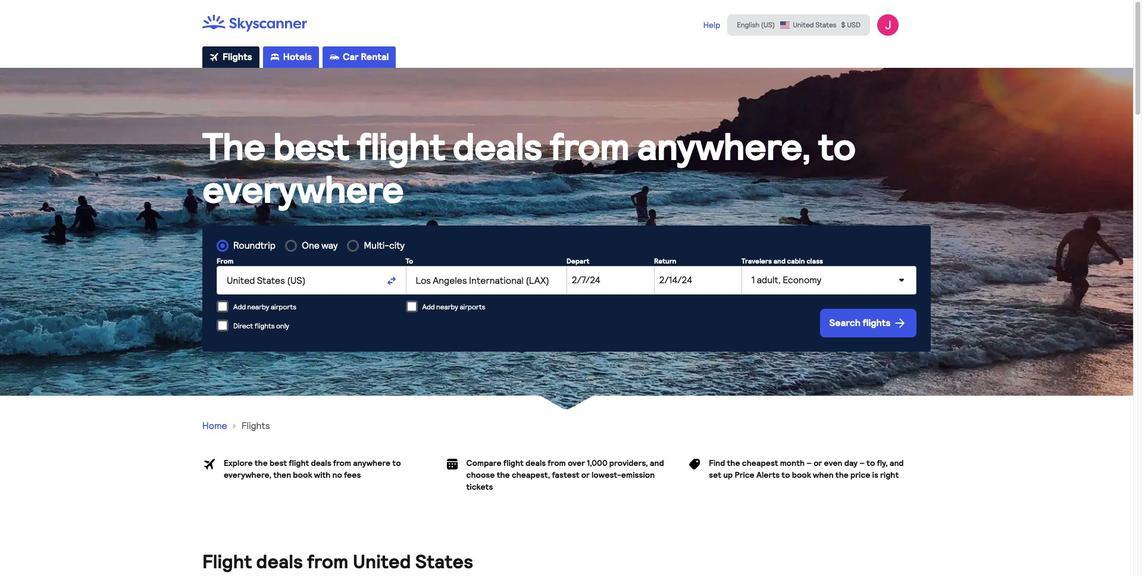 Task type: describe. For each thing, give the bounding box(es) containing it.
the up up
[[727, 459, 741, 468]]

(us)
[[762, 21, 775, 29]]

or inside find the cheapest month – or even day – to fly, and set up price alerts to book when the price is right
[[814, 459, 823, 468]]

everywhere,
[[224, 470, 272, 480]]

flights for search
[[863, 317, 891, 329]]

search flights
[[830, 317, 891, 329]]

1 adult, economy button
[[742, 266, 917, 295]]

month
[[781, 459, 805, 468]]

1 horizontal spatial states
[[816, 21, 837, 29]]

anywhere,
[[638, 124, 811, 170]]

desktop__njgyo image for hotels
[[270, 52, 280, 62]]

class
[[807, 257, 824, 266]]

or inside compare flight deals from over 1,000 providers, and choose the cheapest, fastest or lowest-emission tickets
[[582, 470, 590, 480]]

home link
[[202, 420, 227, 433]]

hotels
[[283, 51, 312, 62]]

deals inside explore the best flight deals from anywhere to everywhere, then book with no fees
[[311, 459, 332, 468]]

car rental
[[343, 51, 389, 62]]

none field from
[[217, 266, 378, 295]]

add for from
[[233, 303, 246, 311]]

1 – from the left
[[807, 459, 812, 468]]

find
[[709, 459, 726, 468]]

home
[[202, 420, 227, 432]]

anywhere
[[353, 459, 391, 468]]

Multi-city radio
[[347, 240, 359, 252]]

add for to
[[423, 303, 435, 311]]

flight
[[202, 551, 252, 573]]

deals inside compare flight deals from over 1,000 providers, and choose the cheapest, fastest or lowest-emission tickets
[[526, 459, 546, 468]]

adult,
[[757, 275, 781, 286]]

rtl support__otjmo image
[[230, 422, 239, 431]]

deals inside the best flight deals from anywhere, to everywhere
[[453, 124, 542, 170]]

fastest
[[552, 470, 580, 480]]

1 vertical spatial flights
[[242, 420, 270, 432]]

$
[[842, 21, 846, 29]]

book inside find the cheapest month – or even day – to fly, and set up price alerts to book when the price is right
[[792, 470, 812, 480]]

Direct flights only checkbox
[[217, 320, 229, 332]]

fees
[[344, 470, 361, 480]]

airports for from
[[271, 303, 297, 311]]

from inside explore the best flight deals from anywhere to everywhere, then book with no fees
[[333, 459, 351, 468]]

hotels link
[[263, 46, 319, 68]]

the inside compare flight deals from over 1,000 providers, and choose the cheapest, fastest or lowest-emission tickets
[[497, 470, 510, 480]]

flight deals from united states
[[202, 551, 474, 573]]

direct
[[233, 322, 253, 331]]

One way radio
[[285, 240, 297, 252]]

multi-city
[[364, 240, 405, 251]]

help
[[704, 20, 721, 30]]

price
[[851, 470, 871, 480]]

one
[[302, 240, 320, 251]]

nearby for from
[[247, 303, 269, 311]]

providers,
[[610, 459, 648, 468]]

switch origin and destination image
[[387, 276, 397, 286]]

choose
[[467, 470, 495, 480]]

emission
[[622, 470, 655, 480]]

search flights button
[[820, 309, 917, 338]]

1,000
[[587, 459, 608, 468]]

tickets
[[467, 482, 493, 492]]

2/7/24 button
[[567, 266, 654, 295]]

way
[[322, 240, 338, 251]]

only
[[276, 322, 289, 331]]

depart
[[567, 257, 590, 266]]

1 horizontal spatial and
[[774, 257, 786, 266]]

explore
[[224, 459, 253, 468]]

united states $ usd
[[793, 21, 861, 29]]

none field to
[[406, 266, 567, 295]]

everywhere
[[202, 167, 404, 213]]

2/14/24 button
[[654, 266, 742, 295]]

car
[[343, 51, 359, 62]]

rental
[[361, 51, 389, 62]]



Task type: locate. For each thing, give the bounding box(es) containing it.
the
[[202, 124, 265, 170]]

desktop__njgyo image inside "hotels" link
[[270, 52, 280, 62]]

0 horizontal spatial airports
[[271, 303, 297, 311]]

return
[[654, 257, 677, 266]]

explore the best flight deals from anywhere to everywhere, then book with no fees
[[224, 459, 401, 480]]

Add nearby airports checkbox
[[217, 301, 229, 313], [406, 301, 418, 313]]

from inside the best flight deals from anywhere, to everywhere
[[550, 124, 630, 170]]

1 desktop__njgyo image from the left
[[270, 52, 280, 62]]

multi-
[[364, 240, 389, 251]]

even
[[825, 459, 843, 468]]

1 horizontal spatial none field
[[406, 266, 567, 295]]

0 vertical spatial united
[[793, 21, 815, 29]]

1 vertical spatial or
[[582, 470, 590, 480]]

add nearby airports down to field
[[423, 303, 486, 311]]

2 horizontal spatial and
[[890, 459, 904, 468]]

0 vertical spatial flights
[[223, 51, 252, 62]]

flight
[[357, 124, 445, 170], [289, 459, 309, 468], [504, 459, 524, 468]]

0 horizontal spatial and
[[650, 459, 664, 468]]

compare flight deals from over 1,000 providers, and choose the cheapest, fastest or lowest-emission tickets
[[467, 459, 664, 492]]

Roundtrip radio
[[217, 240, 229, 252]]

1 horizontal spatial add nearby airports
[[423, 303, 486, 311]]

travelers and cabin class
[[742, 257, 824, 266]]

help link
[[704, 20, 721, 30]]

airports for to
[[460, 303, 486, 311]]

0 horizontal spatial add nearby airports
[[233, 303, 297, 311]]

airports up only
[[271, 303, 297, 311]]

english
[[737, 21, 760, 29]]

desktop__njgyo image inside car rental link
[[330, 52, 340, 62]]

to inside the best flight deals from anywhere, to everywhere
[[819, 124, 856, 170]]

1
[[752, 275, 755, 286]]

1 vertical spatial best
[[270, 459, 287, 468]]

1 horizontal spatial flights
[[863, 317, 891, 329]]

To text field
[[406, 266, 567, 295]]

the right choose
[[497, 470, 510, 480]]

1 airports from the left
[[271, 303, 297, 311]]

flights inside button
[[863, 317, 891, 329]]

2 add from the left
[[423, 303, 435, 311]]

1 add nearby airports checkbox from the left
[[217, 301, 229, 313]]

flight inside the best flight deals from anywhere, to everywhere
[[357, 124, 445, 170]]

airports
[[271, 303, 297, 311], [460, 303, 486, 311]]

usd
[[848, 21, 861, 29]]

– right the month
[[807, 459, 812, 468]]

airports down to field
[[460, 303, 486, 311]]

0 horizontal spatial add
[[233, 303, 246, 311]]

book down the month
[[792, 470, 812, 480]]

and inside compare flight deals from over 1,000 providers, and choose the cheapest, fastest or lowest-emission tickets
[[650, 459, 664, 468]]

1 add from the left
[[233, 303, 246, 311]]

flights for direct
[[255, 322, 275, 331]]

is
[[873, 470, 879, 480]]

1 horizontal spatial nearby
[[437, 303, 459, 311]]

0 horizontal spatial states
[[416, 551, 474, 573]]

none field for to
[[406, 266, 567, 295]]

1 horizontal spatial add
[[423, 303, 435, 311]]

add nearby airports checkbox for to
[[406, 301, 418, 313]]

economy
[[783, 275, 822, 286]]

the best flight deals from anywhere, to everywhere
[[202, 124, 856, 213]]

2 book from the left
[[792, 470, 812, 480]]

add nearby airports checkbox up direct flights only checkbox
[[217, 301, 229, 313]]

2 none field from the left
[[406, 266, 567, 295]]

from
[[550, 124, 630, 170], [333, 459, 351, 468], [548, 459, 566, 468], [307, 551, 349, 573]]

desktop__njgyo image
[[270, 52, 280, 62], [330, 52, 340, 62]]

direct flights only
[[233, 322, 289, 331]]

2 horizontal spatial flight
[[504, 459, 524, 468]]

0 horizontal spatial flight
[[289, 459, 309, 468]]

or up when
[[814, 459, 823, 468]]

nearby up direct flights only
[[247, 303, 269, 311]]

to inside explore the best flight deals from anywhere to everywhere, then book with no fees
[[393, 459, 401, 468]]

to
[[406, 257, 413, 266]]

nearby for to
[[437, 303, 459, 311]]

add nearby airports
[[233, 303, 297, 311], [423, 303, 486, 311]]

desktop__njgyo image left the car
[[330, 52, 340, 62]]

flights
[[223, 51, 252, 62], [242, 420, 270, 432]]

1 horizontal spatial add nearby airports checkbox
[[406, 301, 418, 313]]

english (us)
[[737, 21, 775, 29]]

the
[[255, 459, 268, 468], [727, 459, 741, 468], [497, 470, 510, 480], [836, 470, 849, 480]]

0 horizontal spatial flights
[[255, 322, 275, 331]]

add nearby airports checkbox for from
[[217, 301, 229, 313]]

– right day on the right of page
[[860, 459, 865, 468]]

fly,
[[877, 459, 888, 468]]

roundtrip
[[233, 240, 276, 251]]

1 nearby from the left
[[247, 303, 269, 311]]

price
[[735, 470, 755, 480]]

nearby
[[247, 303, 269, 311], [437, 303, 459, 311]]

over
[[568, 459, 585, 468]]

or
[[814, 459, 823, 468], [582, 470, 590, 480]]

the up everywhere,
[[255, 459, 268, 468]]

travelers
[[742, 257, 772, 266]]

set
[[709, 470, 722, 480]]

flight inside explore the best flight deals from anywhere to everywhere, then book with no fees
[[289, 459, 309, 468]]

day
[[845, 459, 858, 468]]

flights right rtl support__otjmo icon
[[242, 420, 270, 432]]

0 horizontal spatial nearby
[[247, 303, 269, 311]]

1 add nearby airports from the left
[[233, 303, 297, 311]]

when
[[814, 470, 834, 480]]

1 none field from the left
[[217, 266, 378, 295]]

cheapest
[[743, 459, 779, 468]]

flights left only
[[255, 322, 275, 331]]

0 horizontal spatial none field
[[217, 266, 378, 295]]

flights left rtl support__nwi2n icon
[[863, 317, 891, 329]]

no
[[333, 470, 342, 480]]

desktop__njgyo image for car rental
[[330, 52, 340, 62]]

then
[[273, 470, 291, 480]]

and up right in the bottom of the page
[[890, 459, 904, 468]]

0 horizontal spatial add nearby airports checkbox
[[217, 301, 229, 313]]

the inside explore the best flight deals from anywhere to everywhere, then book with no fees
[[255, 459, 268, 468]]

1 horizontal spatial book
[[792, 470, 812, 480]]

add nearby airports up direct flights only
[[233, 303, 297, 311]]

states
[[816, 21, 837, 29], [416, 551, 474, 573]]

active__n2u0z image
[[210, 52, 219, 62]]

add
[[233, 303, 246, 311], [423, 303, 435, 311]]

up
[[724, 470, 733, 480]]

2 add nearby airports checkbox from the left
[[406, 301, 418, 313]]

city
[[389, 240, 405, 251]]

book left the with
[[293, 470, 312, 480]]

None field
[[217, 266, 378, 295], [406, 266, 567, 295]]

alerts
[[757, 470, 780, 480]]

account image
[[878, 14, 899, 36]]

flight inside compare flight deals from over 1,000 providers, and choose the cheapest, fastest or lowest-emission tickets
[[504, 459, 524, 468]]

cabin
[[788, 257, 805, 266]]

deals
[[453, 124, 542, 170], [311, 459, 332, 468], [526, 459, 546, 468], [256, 551, 303, 573]]

the down "even"
[[836, 470, 849, 480]]

and left cabin
[[774, 257, 786, 266]]

nearby down to field
[[437, 303, 459, 311]]

rtl support__nwi2n image
[[893, 316, 908, 331]]

2 desktop__njgyo image from the left
[[330, 52, 340, 62]]

1 horizontal spatial united
[[793, 21, 815, 29]]

book
[[293, 470, 312, 480], [792, 470, 812, 480]]

best inside the best flight deals from anywhere, to everywhere
[[273, 124, 349, 170]]

best
[[273, 124, 349, 170], [270, 459, 287, 468]]

2/14/24
[[660, 275, 693, 286]]

0 vertical spatial or
[[814, 459, 823, 468]]

united
[[793, 21, 815, 29], [353, 551, 411, 573]]

–
[[807, 459, 812, 468], [860, 459, 865, 468]]

2 add nearby airports from the left
[[423, 303, 486, 311]]

none field for from
[[217, 266, 378, 295]]

compare
[[467, 459, 502, 468]]

from inside compare flight deals from over 1,000 providers, and choose the cheapest, fastest or lowest-emission tickets
[[548, 459, 566, 468]]

1 book from the left
[[293, 470, 312, 480]]

1 horizontal spatial airports
[[460, 303, 486, 311]]

flights right active__n2u0z icon
[[223, 51, 252, 62]]

1 horizontal spatial desktop__njgyo image
[[330, 52, 340, 62]]

1 horizontal spatial flight
[[357, 124, 445, 170]]

cheapest,
[[512, 470, 550, 480]]

2/7/24
[[572, 275, 601, 286]]

find the cheapest month – or even day – to fly, and set up price alerts to book when the price is right
[[709, 459, 904, 480]]

2 nearby from the left
[[437, 303, 459, 311]]

0 horizontal spatial or
[[582, 470, 590, 480]]

lowest-
[[592, 470, 622, 480]]

to
[[819, 124, 856, 170], [393, 459, 401, 468], [867, 459, 876, 468], [782, 470, 791, 480]]

0 vertical spatial best
[[273, 124, 349, 170]]

0 horizontal spatial desktop__njgyo image
[[270, 52, 280, 62]]

car rental link
[[323, 46, 396, 68]]

and up emission
[[650, 459, 664, 468]]

search
[[830, 317, 861, 329]]

0 horizontal spatial –
[[807, 459, 812, 468]]

1 horizontal spatial –
[[860, 459, 865, 468]]

from
[[217, 257, 234, 266]]

1 vertical spatial united
[[353, 551, 411, 573]]

add nearby airports checkbox down to
[[406, 301, 418, 313]]

2 airports from the left
[[460, 303, 486, 311]]

1 vertical spatial states
[[416, 551, 474, 573]]

1 horizontal spatial or
[[814, 459, 823, 468]]

0 vertical spatial states
[[816, 21, 837, 29]]

best inside explore the best flight deals from anywhere to everywhere, then book with no fees
[[270, 459, 287, 468]]

0 horizontal spatial united
[[353, 551, 411, 573]]

1 adult, economy
[[752, 275, 822, 286]]

one way
[[302, 240, 338, 251]]

or down over
[[582, 470, 590, 480]]

and
[[774, 257, 786, 266], [650, 459, 664, 468], [890, 459, 904, 468]]

add nearby airports for to
[[423, 303, 486, 311]]

desktop__njgyo image left hotels at the top of the page
[[270, 52, 280, 62]]

book inside explore the best flight deals from anywhere to everywhere, then book with no fees
[[293, 470, 312, 480]]

with
[[314, 470, 331, 480]]

and inside find the cheapest month – or even day – to fly, and set up price alerts to book when the price is right
[[890, 459, 904, 468]]

0 horizontal spatial book
[[293, 470, 312, 480]]

right
[[881, 470, 899, 480]]

flights link
[[202, 46, 259, 68]]

us image
[[780, 21, 791, 29]]

add nearby airports for from
[[233, 303, 297, 311]]

From text field
[[217, 266, 378, 295]]

flights
[[863, 317, 891, 329], [255, 322, 275, 331]]

2 – from the left
[[860, 459, 865, 468]]



Task type: vqa. For each thing, say whether or not it's contained in the screenshot.
3rd bus from the top of the page
no



